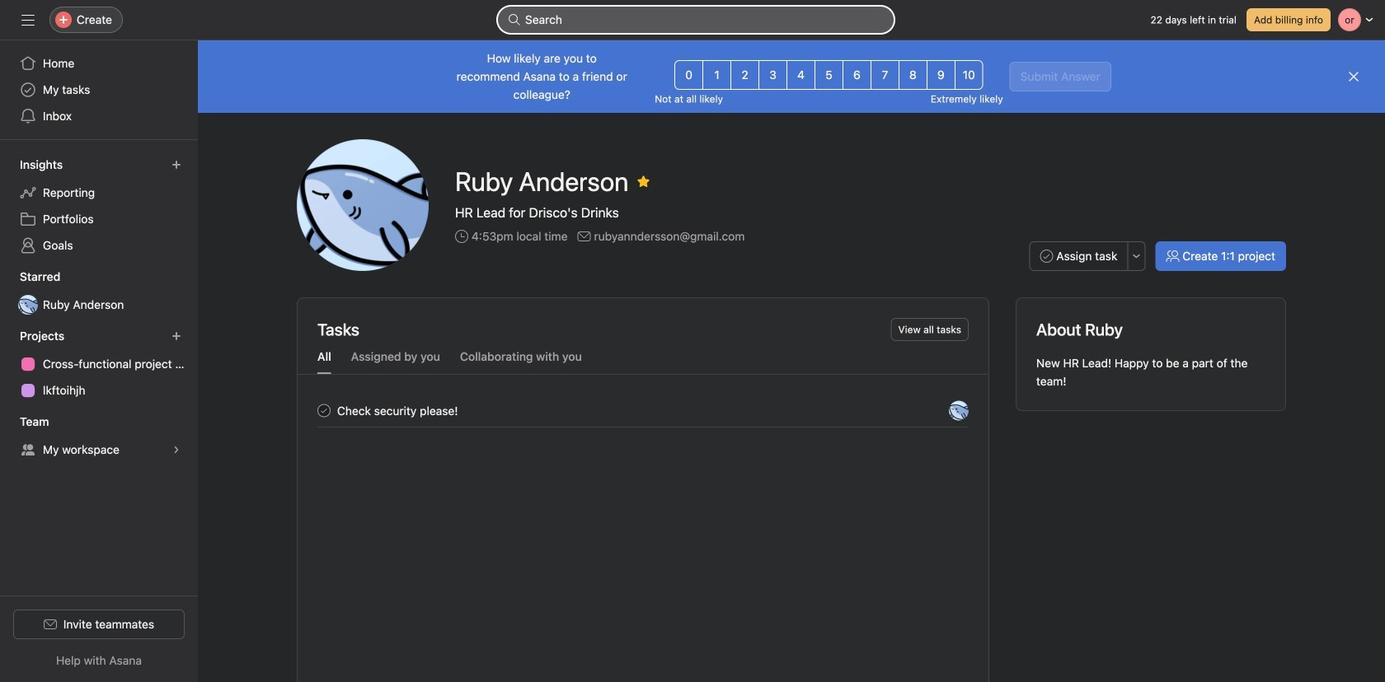 Task type: describe. For each thing, give the bounding box(es) containing it.
Mark complete checkbox
[[314, 401, 334, 421]]

projects element
[[0, 322, 198, 407]]

toggle assignee popover image
[[949, 401, 969, 421]]

dismiss image
[[1347, 70, 1360, 83]]

mark complete image
[[314, 401, 334, 421]]

teams element
[[0, 407, 198, 467]]

remove from starred image
[[637, 175, 650, 188]]

insights element
[[0, 150, 198, 262]]

prominent image
[[508, 13, 521, 26]]



Task type: vqa. For each thing, say whether or not it's contained in the screenshot.
rightmost Slack
no



Task type: locate. For each thing, give the bounding box(es) containing it.
new insights image
[[171, 160, 181, 170]]

list item
[[298, 395, 989, 427]]

option group
[[675, 60, 983, 90]]

starred element
[[0, 262, 198, 322]]

tasks tabs tab list
[[298, 348, 989, 375]]

None radio
[[675, 60, 703, 90], [703, 60, 731, 90], [843, 60, 871, 90], [871, 60, 899, 90], [899, 60, 927, 90], [675, 60, 703, 90], [703, 60, 731, 90], [843, 60, 871, 90], [871, 60, 899, 90], [899, 60, 927, 90]]

list box
[[498, 7, 894, 33]]

None radio
[[731, 60, 759, 90], [759, 60, 787, 90], [787, 60, 815, 90], [815, 60, 843, 90], [927, 60, 955, 90], [955, 60, 983, 90], [731, 60, 759, 90], [759, 60, 787, 90], [787, 60, 815, 90], [815, 60, 843, 90], [927, 60, 955, 90], [955, 60, 983, 90]]

new project or portfolio image
[[171, 331, 181, 341]]

hide sidebar image
[[21, 13, 35, 26]]

global element
[[0, 40, 198, 139]]

see details, my workspace image
[[171, 445, 181, 455]]



